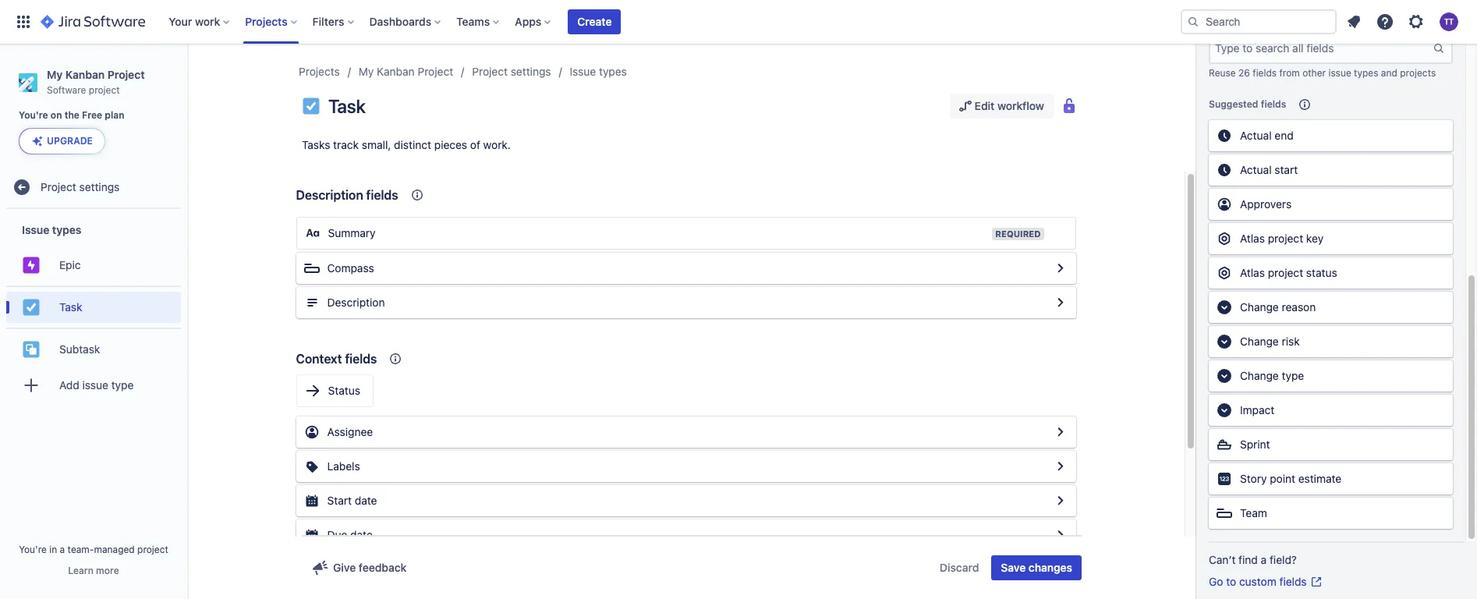 Task type: locate. For each thing, give the bounding box(es) containing it.
0 vertical spatial issue types
[[570, 65, 627, 78]]

issue types
[[570, 65, 627, 78], [22, 223, 81, 236]]

project down dashboards popup button
[[418, 65, 454, 78]]

open field configuration image for labels
[[1051, 457, 1070, 476]]

0 vertical spatial project settings link
[[472, 62, 551, 81]]

add issue type
[[59, 378, 134, 392]]

3 change from the top
[[1241, 369, 1280, 382]]

sidebar navigation image
[[170, 62, 204, 94]]

atlas down 'approvers'
[[1241, 232, 1266, 245]]

0 vertical spatial issue
[[1329, 67, 1352, 79]]

change risk
[[1241, 335, 1301, 348]]

upgrade
[[47, 135, 93, 147]]

issue types for issue types link
[[570, 65, 627, 78]]

1 vertical spatial open field configuration image
[[1051, 293, 1070, 312]]

epic link
[[6, 250, 181, 281]]

a right the find
[[1262, 553, 1267, 567]]

0 vertical spatial open field configuration image
[[1051, 259, 1070, 278]]

1 vertical spatial project settings
[[41, 180, 120, 193]]

0 horizontal spatial issue types
[[22, 223, 81, 236]]

kanban up software
[[65, 68, 105, 81]]

1 horizontal spatial task
[[329, 95, 366, 117]]

atlas
[[1241, 232, 1266, 245], [1241, 266, 1266, 279]]

atlas project key
[[1241, 232, 1324, 245]]

0 horizontal spatial project settings link
[[6, 172, 181, 203]]

labels button
[[296, 451, 1076, 482]]

your profile and settings image
[[1440, 12, 1459, 31]]

task right issue type icon
[[329, 95, 366, 117]]

0 horizontal spatial project settings
[[41, 180, 120, 193]]

open field configuration image inside labels button
[[1051, 457, 1070, 476]]

changes
[[1029, 561, 1073, 574]]

discard button
[[931, 556, 989, 581]]

2 change from the top
[[1241, 335, 1280, 348]]

description inside button
[[327, 296, 385, 309]]

change up change risk
[[1241, 300, 1280, 314]]

2 open field configuration image from the top
[[1051, 293, 1070, 312]]

issue types inside group
[[22, 223, 81, 236]]

banner
[[0, 0, 1478, 44]]

1 vertical spatial task
[[59, 300, 82, 314]]

my kanban project
[[359, 65, 454, 78]]

4 open field configuration image from the top
[[1051, 526, 1070, 545]]

notifications image
[[1345, 12, 1364, 31]]

kanban for my kanban project
[[377, 65, 415, 78]]

0 horizontal spatial task
[[59, 300, 82, 314]]

1 change from the top
[[1241, 300, 1280, 314]]

issue up epic link
[[22, 223, 49, 236]]

appswitcher icon image
[[14, 12, 33, 31]]

1 vertical spatial change
[[1241, 335, 1280, 348]]

field?
[[1270, 553, 1298, 567]]

project inside my kanban project software project
[[107, 68, 145, 81]]

0 horizontal spatial kanban
[[65, 68, 105, 81]]

1 vertical spatial actual
[[1241, 163, 1272, 176]]

change left risk
[[1241, 335, 1280, 348]]

1 vertical spatial atlas
[[1241, 266, 1266, 279]]

task
[[329, 95, 366, 117], [59, 300, 82, 314]]

type inside "button"
[[1283, 369, 1305, 382]]

1 open field configuration image from the top
[[1051, 423, 1070, 442]]

1 horizontal spatial a
[[1262, 553, 1267, 567]]

description
[[296, 188, 363, 202], [327, 296, 385, 309]]

open field configuration image for compass
[[1051, 259, 1070, 278]]

types left and
[[1355, 67, 1379, 79]]

actual end
[[1241, 129, 1294, 142]]

0 vertical spatial settings
[[511, 65, 551, 78]]

projects
[[1401, 67, 1437, 79]]

task down epic at the top left of page
[[59, 300, 82, 314]]

issue types for group containing issue types
[[22, 223, 81, 236]]

2 vertical spatial change
[[1241, 369, 1280, 382]]

end
[[1275, 129, 1294, 142]]

my for my kanban project
[[359, 65, 374, 78]]

types up epic at the top left of page
[[52, 223, 81, 236]]

open field configuration image inside due date button
[[1051, 526, 1070, 545]]

actual left start
[[1241, 163, 1272, 176]]

learn more
[[68, 565, 119, 577]]

project down upgrade button
[[41, 180, 76, 193]]

0 horizontal spatial issue
[[82, 378, 108, 392]]

more
[[96, 565, 119, 577]]

fields left more information about the context fields icon
[[345, 352, 377, 366]]

1 vertical spatial settings
[[79, 180, 120, 193]]

kanban for my kanban project software project
[[65, 68, 105, 81]]

pieces
[[434, 138, 467, 151]]

project settings link down apps
[[472, 62, 551, 81]]

0 horizontal spatial my
[[47, 68, 63, 81]]

impact
[[1241, 403, 1275, 417]]

this link will be opened in a new tab image
[[1311, 576, 1323, 588]]

software
[[47, 84, 86, 96]]

issue right "add" on the left bottom of page
[[82, 378, 108, 392]]

1 horizontal spatial kanban
[[377, 65, 415, 78]]

give
[[333, 561, 356, 574]]

0 vertical spatial project settings
[[472, 65, 551, 78]]

project inside my kanban project link
[[418, 65, 454, 78]]

distinct
[[394, 138, 432, 151]]

projects for projects link
[[299, 65, 340, 78]]

risk
[[1283, 335, 1301, 348]]

my up software
[[47, 68, 63, 81]]

project up plan
[[89, 84, 120, 96]]

1 open field configuration image from the top
[[1051, 259, 1070, 278]]

Type to search all fields text field
[[1211, 34, 1433, 62]]

1 vertical spatial project settings link
[[6, 172, 181, 203]]

more information about the context fields image
[[408, 186, 427, 204]]

teams
[[457, 15, 490, 28]]

projects link
[[299, 62, 340, 81]]

issue types up epic at the top left of page
[[22, 223, 81, 236]]

project down the atlas project key
[[1269, 266, 1304, 279]]

2 actual from the top
[[1241, 163, 1272, 176]]

1 horizontal spatial issue
[[1329, 67, 1352, 79]]

save
[[1001, 561, 1026, 574]]

0 vertical spatial you're
[[19, 109, 48, 121]]

assignee button
[[296, 417, 1076, 448]]

change inside "button"
[[1241, 369, 1280, 382]]

issue right other
[[1329, 67, 1352, 79]]

issue inside issue types link
[[570, 65, 596, 78]]

0 vertical spatial projects
[[245, 15, 288, 28]]

my inside my kanban project software project
[[47, 68, 63, 81]]

1 you're from the top
[[19, 109, 48, 121]]

2 atlas from the top
[[1241, 266, 1266, 279]]

open field configuration image
[[1051, 259, 1070, 278], [1051, 293, 1070, 312]]

0 horizontal spatial projects
[[245, 15, 288, 28]]

issue types link
[[570, 62, 627, 81]]

1 horizontal spatial project settings
[[472, 65, 551, 78]]

kanban inside my kanban project software project
[[65, 68, 105, 81]]

project settings down apps
[[472, 65, 551, 78]]

story point estimate button
[[1210, 463, 1454, 495]]

group containing issue types
[[6, 209, 181, 411]]

actual
[[1241, 129, 1272, 142], [1241, 163, 1272, 176]]

atlas inside 'button'
[[1241, 232, 1266, 245]]

1 actual from the top
[[1241, 129, 1272, 142]]

open field configuration image
[[1051, 423, 1070, 442], [1051, 457, 1070, 476], [1051, 492, 1070, 510], [1051, 526, 1070, 545]]

0 vertical spatial description
[[296, 188, 363, 202]]

change reason button
[[1210, 292, 1454, 323]]

atlas inside button
[[1241, 266, 1266, 279]]

2 open field configuration image from the top
[[1051, 457, 1070, 476]]

suggested
[[1210, 98, 1259, 110]]

date for start date
[[355, 494, 377, 507]]

actual left end
[[1241, 129, 1272, 142]]

0 horizontal spatial a
[[60, 544, 65, 556]]

your work
[[169, 15, 220, 28]]

change for change risk
[[1241, 335, 1280, 348]]

save changes
[[1001, 561, 1073, 574]]

group
[[6, 209, 181, 411]]

issue
[[570, 65, 596, 78], [22, 223, 49, 236]]

project settings
[[472, 65, 551, 78], [41, 180, 120, 193]]

other
[[1303, 67, 1327, 79]]

change risk button
[[1210, 326, 1454, 357]]

description up summary
[[296, 188, 363, 202]]

1 horizontal spatial my
[[359, 65, 374, 78]]

1 vertical spatial description
[[327, 296, 385, 309]]

types down primary element
[[599, 65, 627, 78]]

project left key
[[1269, 232, 1304, 245]]

open field configuration image inside assignee button
[[1051, 423, 1070, 442]]

can't find a field?
[[1210, 553, 1298, 567]]

project settings link down upgrade
[[6, 172, 181, 203]]

1 vertical spatial you're
[[19, 544, 47, 556]]

date right start
[[355, 494, 377, 507]]

0 vertical spatial atlas
[[1241, 232, 1266, 245]]

compass
[[327, 261, 374, 275]]

sprint button
[[1210, 429, 1454, 460]]

1 atlas from the top
[[1241, 232, 1266, 245]]

reuse
[[1210, 67, 1237, 79]]

projects up issue type icon
[[299, 65, 340, 78]]

1 horizontal spatial projects
[[299, 65, 340, 78]]

1 horizontal spatial issue
[[570, 65, 596, 78]]

open field configuration image inside the "start date" button
[[1051, 492, 1070, 510]]

change up impact
[[1241, 369, 1280, 382]]

subtask link
[[6, 334, 181, 365]]

project up plan
[[107, 68, 145, 81]]

issue types down primary element
[[570, 65, 627, 78]]

0 vertical spatial task
[[329, 95, 366, 117]]

projects inside dropdown button
[[245, 15, 288, 28]]

open field configuration image inside description button
[[1051, 293, 1070, 312]]

you're left in
[[19, 544, 47, 556]]

open field configuration image inside compass 'button'
[[1051, 259, 1070, 278]]

managed
[[94, 544, 135, 556]]

actual for actual end
[[1241, 129, 1272, 142]]

1 vertical spatial issue types
[[22, 223, 81, 236]]

0 horizontal spatial issue
[[22, 223, 49, 236]]

my
[[359, 65, 374, 78], [47, 68, 63, 81]]

add issue type image
[[22, 376, 41, 395]]

projects
[[245, 15, 288, 28], [299, 65, 340, 78]]

fields
[[1253, 67, 1277, 79], [1262, 98, 1287, 110], [366, 188, 398, 202], [345, 352, 377, 366], [1280, 575, 1308, 588]]

a
[[60, 544, 65, 556], [1262, 553, 1267, 567]]

fields left more information about the context fields image
[[366, 188, 398, 202]]

2 you're from the top
[[19, 544, 47, 556]]

1 vertical spatial issue
[[22, 223, 49, 236]]

3 open field configuration image from the top
[[1051, 492, 1070, 510]]

on
[[51, 109, 62, 121]]

tasks track small, distinct pieces of work.
[[302, 138, 511, 151]]

change type
[[1241, 369, 1305, 382]]

go to custom fields link
[[1210, 574, 1323, 590]]

project
[[418, 65, 454, 78], [472, 65, 508, 78], [107, 68, 145, 81], [41, 180, 76, 193]]

type down risk
[[1283, 369, 1305, 382]]

save changes button
[[992, 556, 1082, 581]]

open field configuration image for description
[[1051, 293, 1070, 312]]

actual for actual start
[[1241, 163, 1272, 176]]

types for issue types link
[[599, 65, 627, 78]]

start date
[[327, 494, 377, 507]]

1 vertical spatial date
[[350, 528, 373, 542]]

project settings link
[[472, 62, 551, 81], [6, 172, 181, 203]]

fields for suggested fields
[[1262, 98, 1287, 110]]

from
[[1280, 67, 1301, 79]]

of
[[470, 138, 481, 151]]

0 vertical spatial issue
[[570, 65, 596, 78]]

0 vertical spatial date
[[355, 494, 377, 507]]

my right projects link
[[359, 65, 374, 78]]

kanban down dashboards
[[377, 65, 415, 78]]

task link
[[6, 292, 181, 323]]

plan
[[105, 109, 125, 121]]

fields left "more information about the suggested fields" icon on the top of the page
[[1262, 98, 1287, 110]]

actual inside 'button'
[[1241, 163, 1272, 176]]

date
[[355, 494, 377, 507], [350, 528, 373, 542]]

date for due date
[[350, 528, 373, 542]]

to
[[1227, 575, 1237, 588]]

change reason
[[1241, 300, 1317, 314]]

estimate
[[1299, 472, 1342, 485]]

1 vertical spatial projects
[[299, 65, 340, 78]]

atlas up the change reason
[[1241, 266, 1266, 279]]

settings down apps dropdown button on the top of page
[[511, 65, 551, 78]]

date right due
[[350, 528, 373, 542]]

filters
[[313, 15, 345, 28]]

a right in
[[60, 544, 65, 556]]

0 horizontal spatial settings
[[79, 180, 120, 193]]

atlas for atlas project status
[[1241, 266, 1266, 279]]

actual inside button
[[1241, 129, 1272, 142]]

types inside group
[[52, 223, 81, 236]]

projects right work
[[245, 15, 288, 28]]

1 horizontal spatial issue types
[[570, 65, 627, 78]]

0 horizontal spatial types
[[52, 223, 81, 236]]

description down compass
[[327, 296, 385, 309]]

0 vertical spatial actual
[[1241, 129, 1272, 142]]

your
[[169, 15, 192, 28]]

issue down create button
[[570, 65, 596, 78]]

0 horizontal spatial type
[[111, 378, 134, 392]]

atlas for atlas project key
[[1241, 232, 1266, 245]]

1 vertical spatial issue
[[82, 378, 108, 392]]

dashboards button
[[365, 9, 447, 34]]

description fields
[[296, 188, 398, 202]]

type down 'subtask' link
[[111, 378, 134, 392]]

settings down upgrade
[[79, 180, 120, 193]]

change
[[1241, 300, 1280, 314], [1241, 335, 1280, 348], [1241, 369, 1280, 382]]

work.
[[484, 138, 511, 151]]

0 vertical spatial change
[[1241, 300, 1280, 314]]

you're left on at top
[[19, 109, 48, 121]]

fields for context fields
[[345, 352, 377, 366]]

jira software image
[[41, 12, 145, 31], [41, 12, 145, 31]]

1 horizontal spatial types
[[599, 65, 627, 78]]

project settings down upgrade
[[41, 180, 120, 193]]

1 horizontal spatial type
[[1283, 369, 1305, 382]]

open field configuration image for start date
[[1051, 492, 1070, 510]]



Task type: describe. For each thing, give the bounding box(es) containing it.
types for group containing issue types
[[52, 223, 81, 236]]

add issue type button
[[6, 370, 181, 401]]

help image
[[1376, 12, 1395, 31]]

key
[[1307, 232, 1324, 245]]

change type button
[[1210, 360, 1454, 392]]

learn more button
[[68, 565, 119, 577]]

status
[[328, 384, 360, 397]]

change for change type
[[1241, 369, 1280, 382]]

project inside button
[[1269, 266, 1304, 279]]

fields for description fields
[[366, 188, 398, 202]]

teams button
[[452, 9, 506, 34]]

create
[[578, 15, 612, 28]]

edit workflow
[[975, 99, 1045, 112]]

settings image
[[1408, 12, 1426, 31]]

my for my kanban project software project
[[47, 68, 63, 81]]

you're for you're in a team-managed project
[[19, 544, 47, 556]]

2 horizontal spatial types
[[1355, 67, 1379, 79]]

edit workflow button
[[950, 94, 1054, 119]]

approvers button
[[1210, 189, 1454, 220]]

workflow
[[998, 99, 1045, 112]]

atlas project status
[[1241, 266, 1338, 279]]

fields left this link will be opened in a new tab icon
[[1280, 575, 1308, 588]]

approvers
[[1241, 197, 1292, 211]]

go
[[1210, 575, 1224, 588]]

the
[[65, 109, 80, 121]]

atlas project key button
[[1210, 223, 1454, 254]]

open field configuration image for due date
[[1051, 526, 1070, 545]]

learn
[[68, 565, 94, 577]]

start
[[327, 494, 352, 507]]

type inside button
[[111, 378, 134, 392]]

go to custom fields
[[1210, 575, 1308, 588]]

reason
[[1283, 300, 1317, 314]]

small,
[[362, 138, 391, 151]]

project down teams "dropdown button"
[[472, 65, 508, 78]]

give feedback
[[333, 561, 407, 574]]

dashboards
[[370, 15, 432, 28]]

description for description fields
[[296, 188, 363, 202]]

story point estimate
[[1241, 472, 1342, 485]]

a for find
[[1262, 553, 1267, 567]]

issue inside button
[[82, 378, 108, 392]]

labels
[[327, 460, 360, 473]]

context
[[296, 352, 342, 366]]

more information about the suggested fields image
[[1296, 95, 1315, 114]]

26
[[1239, 67, 1251, 79]]

status
[[1307, 266, 1338, 279]]

team-
[[68, 544, 94, 556]]

assignee
[[327, 425, 373, 439]]

track
[[333, 138, 359, 151]]

required
[[996, 229, 1041, 239]]

task group
[[6, 286, 181, 328]]

summary
[[328, 226, 376, 240]]

project inside my kanban project software project
[[89, 84, 120, 96]]

start
[[1275, 163, 1299, 176]]

projects button
[[241, 9, 303, 34]]

due
[[327, 528, 348, 542]]

fields right 26
[[1253, 67, 1277, 79]]

start date button
[[296, 485, 1076, 517]]

give feedback button
[[302, 556, 416, 581]]

discard
[[940, 561, 980, 574]]

actual end button
[[1210, 120, 1454, 151]]

can't
[[1210, 553, 1236, 567]]

primary element
[[9, 0, 1181, 44]]

projects for the projects dropdown button
[[245, 15, 288, 28]]

team button
[[1210, 498, 1454, 529]]

task inside group
[[59, 300, 82, 314]]

suggested fields
[[1210, 98, 1287, 110]]

banner containing your work
[[0, 0, 1478, 44]]

a for in
[[60, 544, 65, 556]]

actual start
[[1241, 163, 1299, 176]]

actual start button
[[1210, 154, 1454, 186]]

in
[[49, 544, 57, 556]]

1 horizontal spatial settings
[[511, 65, 551, 78]]

change for change reason
[[1241, 300, 1280, 314]]

more information about the context fields image
[[387, 350, 405, 368]]

sprint
[[1241, 438, 1271, 451]]

filters button
[[308, 9, 360, 34]]

custom
[[1240, 575, 1277, 588]]

1 horizontal spatial project settings link
[[472, 62, 551, 81]]

story
[[1241, 472, 1268, 485]]

your work button
[[164, 9, 236, 34]]

apps button
[[510, 9, 557, 34]]

due date button
[[296, 520, 1076, 551]]

search image
[[1188, 16, 1200, 28]]

you're on the free plan
[[19, 109, 125, 121]]

project right managed
[[137, 544, 168, 556]]

open field configuration image for assignee
[[1051, 423, 1070, 442]]

issue type icon image
[[302, 97, 321, 115]]

description button
[[296, 287, 1076, 318]]

compass button
[[296, 253, 1076, 284]]

my kanban project software project
[[47, 68, 145, 96]]

project inside 'button'
[[1269, 232, 1304, 245]]

due date
[[327, 528, 373, 542]]

create button
[[568, 9, 622, 34]]

atlas project status button
[[1210, 257, 1454, 289]]

apps
[[515, 15, 542, 28]]

you're for you're on the free plan
[[19, 109, 48, 121]]

description for description
[[327, 296, 385, 309]]

Search field
[[1181, 9, 1337, 34]]

feedback
[[359, 561, 407, 574]]

reuse 26 fields from other issue types and projects
[[1210, 67, 1437, 79]]

context fields
[[296, 352, 377, 366]]

add
[[59, 378, 79, 392]]



Task type: vqa. For each thing, say whether or not it's contained in the screenshot.
Teams dropdown button
yes



